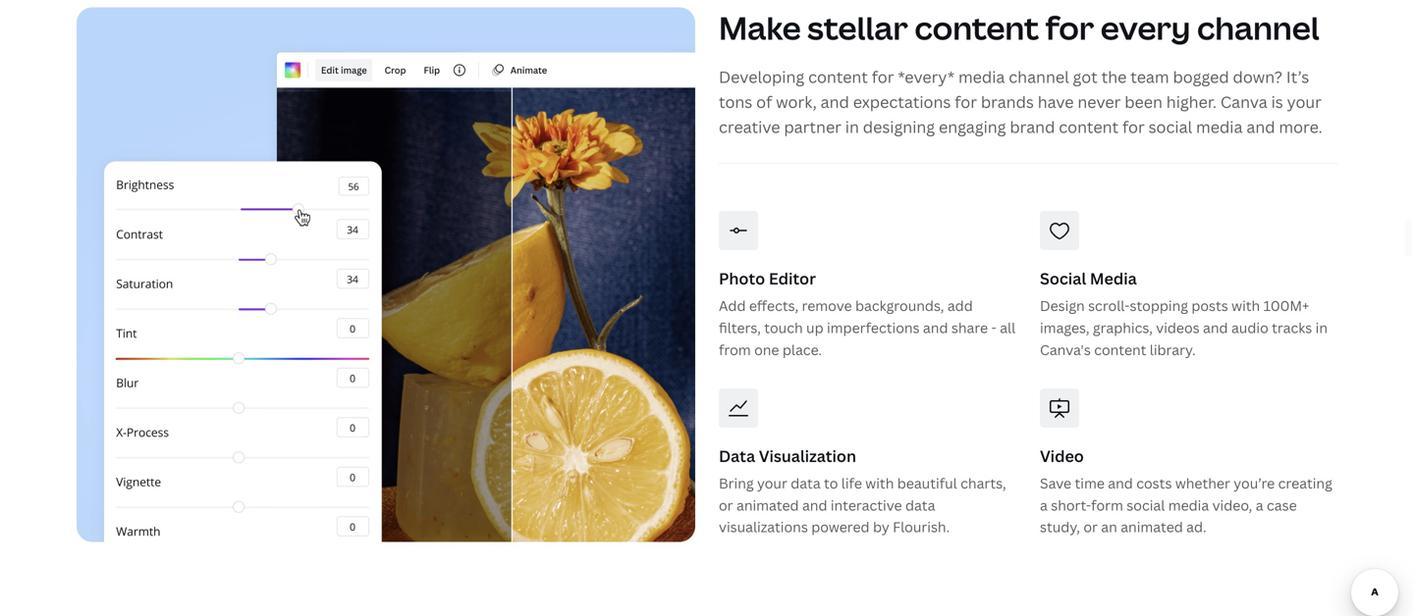 Task type: vqa. For each thing, say whether or not it's contained in the screenshot.
content inside the Social Media Design scroll-stopping posts with 100M+ images, graphics, videos and audio tracks in Canva's content library.
yes



Task type: describe. For each thing, give the bounding box(es) containing it.
of
[[756, 91, 772, 112]]

video,
[[1212, 496, 1252, 515]]

and inside data visualization bring your data to life with beautiful charts, or animated and interactive data visualizations powered by flourish.
[[802, 496, 827, 515]]

backgrounds,
[[855, 297, 944, 315]]

and up partner
[[821, 91, 849, 112]]

partner
[[784, 116, 842, 137]]

whether
[[1175, 474, 1230, 493]]

costs
[[1136, 474, 1172, 493]]

and inside social media design scroll-stopping posts with 100m+ images, graphics, videos and audio tracks in canva's content library.
[[1203, 319, 1228, 337]]

one
[[754, 341, 779, 359]]

0 horizontal spatial data
[[791, 474, 821, 493]]

2 a from the left
[[1256, 496, 1263, 515]]

brand
[[1010, 116, 1055, 137]]

higher.
[[1166, 91, 1217, 112]]

library.
[[1150, 341, 1196, 359]]

beautiful
[[897, 474, 957, 493]]

brands
[[981, 91, 1034, 112]]

down?
[[1233, 66, 1283, 87]]

photo-editor (2) image
[[77, 8, 695, 543]]

data
[[719, 446, 755, 467]]

and inside "photo editor add effects, remove backgrounds, add filters, touch up imperfections and share - all from one place."
[[923, 319, 948, 337]]

add
[[948, 297, 973, 315]]

share
[[951, 319, 988, 337]]

powered
[[811, 518, 870, 537]]

and down the is
[[1247, 116, 1275, 137]]

images,
[[1040, 319, 1090, 337]]

and inside video save time and costs whether you're creating a short-form social media video, a case study, or an animated ad.
[[1108, 474, 1133, 493]]

all
[[1000, 319, 1016, 337]]

up
[[806, 319, 824, 337]]

for down been
[[1122, 116, 1145, 137]]

interactive
[[831, 496, 902, 515]]

bogged
[[1173, 66, 1229, 87]]

flourish.
[[893, 518, 950, 537]]

media inside video save time and costs whether you're creating a short-form social media video, a case study, or an animated ad.
[[1168, 496, 1209, 515]]

for up engaging
[[955, 91, 977, 112]]

ad.
[[1187, 518, 1207, 537]]

canva's
[[1040, 341, 1091, 359]]

never
[[1078, 91, 1121, 112]]

posts
[[1192, 297, 1228, 315]]

imperfections
[[827, 319, 920, 337]]

social inside video save time and costs whether you're creating a short-form social media video, a case study, or an animated ad.
[[1127, 496, 1165, 515]]

visualizations
[[719, 518, 808, 537]]

with inside social media design scroll-stopping posts with 100m+ images, graphics, videos and audio tracks in canva's content library.
[[1232, 297, 1260, 315]]

100m+
[[1264, 297, 1309, 315]]

1 vertical spatial data
[[905, 496, 935, 515]]

channel for media
[[1009, 66, 1069, 87]]

developing
[[719, 66, 805, 87]]

social media design scroll-stopping posts with 100m+ images, graphics, videos and audio tracks in canva's content library.
[[1040, 268, 1328, 359]]

stopping
[[1130, 297, 1188, 315]]

animated inside video save time and costs whether you're creating a short-form social media video, a case study, or an animated ad.
[[1121, 518, 1183, 537]]

every
[[1101, 7, 1191, 49]]

you're
[[1234, 474, 1275, 493]]

case
[[1267, 496, 1297, 515]]

the
[[1101, 66, 1127, 87]]

1 vertical spatial media
[[1196, 116, 1243, 137]]

to
[[824, 474, 838, 493]]

study,
[[1040, 518, 1080, 537]]

videos
[[1156, 319, 1200, 337]]

place.
[[783, 341, 822, 359]]

video
[[1040, 446, 1084, 467]]

is
[[1271, 91, 1283, 112]]

social
[[1040, 268, 1086, 289]]

for up got
[[1046, 7, 1094, 49]]

life
[[841, 474, 862, 493]]

-
[[991, 319, 997, 337]]

graphics,
[[1093, 319, 1153, 337]]

from
[[719, 341, 751, 359]]

remove
[[802, 297, 852, 315]]

short-
[[1051, 496, 1091, 515]]

photo editor add effects, remove backgrounds, add filters, touch up imperfections and share - all from one place.
[[719, 268, 1016, 359]]

animated inside data visualization bring your data to life with beautiful charts, or animated and interactive data visualizations powered by flourish.
[[737, 496, 799, 515]]

your inside data visualization bring your data to life with beautiful charts, or animated and interactive data visualizations powered by flourish.
[[757, 474, 788, 493]]

stellar
[[807, 7, 908, 49]]

time
[[1075, 474, 1105, 493]]

work,
[[776, 91, 817, 112]]

with inside data visualization bring your data to life with beautiful charts, or animated and interactive data visualizations powered by flourish.
[[865, 474, 894, 493]]

editor
[[769, 268, 816, 289]]



Task type: locate. For each thing, give the bounding box(es) containing it.
0 horizontal spatial channel
[[1009, 66, 1069, 87]]

make stellar content for every channel
[[719, 7, 1320, 49]]

social inside developing content for *every* media channel got the team bogged down? it's tons of work, and expectations for brands have never been higher. canva is your creative partner in designing engaging brand content for social media and more.
[[1149, 116, 1192, 137]]

1 vertical spatial or
[[1084, 518, 1098, 537]]

*every*
[[898, 66, 955, 87]]

1 vertical spatial animated
[[1121, 518, 1183, 537]]

and down the to
[[802, 496, 827, 515]]

visualization
[[759, 446, 856, 467]]

an
[[1101, 518, 1117, 537]]

creating
[[1278, 474, 1332, 493]]

0 vertical spatial social
[[1149, 116, 1192, 137]]

your
[[1287, 91, 1322, 112], [757, 474, 788, 493]]

1 vertical spatial with
[[865, 474, 894, 493]]

expectations
[[853, 91, 951, 112]]

in right tracks
[[1316, 319, 1328, 337]]

0 horizontal spatial with
[[865, 474, 894, 493]]

add
[[719, 297, 746, 315]]

a down save
[[1040, 496, 1048, 515]]

1 horizontal spatial your
[[1287, 91, 1322, 112]]

more.
[[1279, 116, 1323, 137]]

effects,
[[749, 297, 799, 315]]

or down the bring
[[719, 496, 733, 515]]

animated up visualizations
[[737, 496, 799, 515]]

0 horizontal spatial your
[[757, 474, 788, 493]]

and down add on the right
[[923, 319, 948, 337]]

by
[[873, 518, 890, 537]]

media up the brands on the right of page
[[958, 66, 1005, 87]]

filters,
[[719, 319, 761, 337]]

or left the an
[[1084, 518, 1098, 537]]

1 vertical spatial channel
[[1009, 66, 1069, 87]]

team
[[1131, 66, 1169, 87]]

a
[[1040, 496, 1048, 515], [1256, 496, 1263, 515]]

creative
[[719, 116, 780, 137]]

your right the bring
[[757, 474, 788, 493]]

audio
[[1231, 319, 1269, 337]]

in
[[845, 116, 859, 137], [1316, 319, 1328, 337]]

or inside video save time and costs whether you're creating a short-form social media video, a case study, or an animated ad.
[[1084, 518, 1098, 537]]

media down 'canva'
[[1196, 116, 1243, 137]]

0 horizontal spatial a
[[1040, 496, 1048, 515]]

1 vertical spatial in
[[1316, 319, 1328, 337]]

it's
[[1286, 66, 1309, 87]]

a left case
[[1256, 496, 1263, 515]]

1 horizontal spatial channel
[[1197, 7, 1320, 49]]

0 vertical spatial in
[[845, 116, 859, 137]]

channel up down?
[[1197, 7, 1320, 49]]

or
[[719, 496, 733, 515], [1084, 518, 1098, 537]]

bring
[[719, 474, 754, 493]]

make
[[719, 7, 801, 49]]

for up expectations
[[872, 66, 894, 87]]

tons
[[719, 91, 753, 112]]

0 horizontal spatial or
[[719, 496, 733, 515]]

and down posts
[[1203, 319, 1228, 337]]

content down never
[[1059, 116, 1119, 137]]

1 horizontal spatial in
[[1316, 319, 1328, 337]]

tracks
[[1272, 319, 1312, 337]]

2 vertical spatial media
[[1168, 496, 1209, 515]]

0 vertical spatial with
[[1232, 297, 1260, 315]]

developing content for *every* media channel got the team bogged down? it's tons of work, and expectations for brands have never been higher. canva is your creative partner in designing engaging brand content for social media and more.
[[719, 66, 1323, 137]]

data up flourish.
[[905, 496, 935, 515]]

1 horizontal spatial or
[[1084, 518, 1098, 537]]

1 horizontal spatial data
[[905, 496, 935, 515]]

media
[[958, 66, 1005, 87], [1196, 116, 1243, 137], [1168, 496, 1209, 515]]

0 vertical spatial animated
[[737, 496, 799, 515]]

got
[[1073, 66, 1098, 87]]

in right partner
[[845, 116, 859, 137]]

scroll-
[[1088, 297, 1130, 315]]

for
[[1046, 7, 1094, 49], [872, 66, 894, 87], [955, 91, 977, 112], [1122, 116, 1145, 137]]

content down the graphics,
[[1094, 341, 1146, 359]]

in inside developing content for *every* media channel got the team bogged down? it's tons of work, and expectations for brands have never been higher. canva is your creative partner in designing engaging brand content for social media and more.
[[845, 116, 859, 137]]

with
[[1232, 297, 1260, 315], [865, 474, 894, 493]]

channel inside developing content for *every* media channel got the team bogged down? it's tons of work, and expectations for brands have never been higher. canva is your creative partner in designing engaging brand content for social media and more.
[[1009, 66, 1069, 87]]

1 horizontal spatial a
[[1256, 496, 1263, 515]]

data
[[791, 474, 821, 493], [905, 496, 935, 515]]

form
[[1091, 496, 1123, 515]]

content up *every*
[[915, 7, 1039, 49]]

0 vertical spatial media
[[958, 66, 1005, 87]]

your up more. at the top right of the page
[[1287, 91, 1322, 112]]

animated right the an
[[1121, 518, 1183, 537]]

0 horizontal spatial animated
[[737, 496, 799, 515]]

animated
[[737, 496, 799, 515], [1121, 518, 1183, 537]]

charts,
[[961, 474, 1006, 493]]

1 vertical spatial social
[[1127, 496, 1165, 515]]

with up audio
[[1232, 297, 1260, 315]]

social down higher. on the right top of the page
[[1149, 116, 1192, 137]]

photo
[[719, 268, 765, 289]]

video save time and costs whether you're creating a short-form social media video, a case study, or an animated ad.
[[1040, 446, 1332, 537]]

channel up "have"
[[1009, 66, 1069, 87]]

touch
[[764, 319, 803, 337]]

content inside social media design scroll-stopping posts with 100m+ images, graphics, videos and audio tracks in canva's content library.
[[1094, 341, 1146, 359]]

0 vertical spatial data
[[791, 474, 821, 493]]

and up form
[[1108, 474, 1133, 493]]

1 horizontal spatial with
[[1232, 297, 1260, 315]]

content
[[915, 7, 1039, 49], [808, 66, 868, 87], [1059, 116, 1119, 137], [1094, 341, 1146, 359]]

designing
[[863, 116, 935, 137]]

1 a from the left
[[1040, 496, 1048, 515]]

channel
[[1197, 7, 1320, 49], [1009, 66, 1069, 87]]

or inside data visualization bring your data to life with beautiful charts, or animated and interactive data visualizations powered by flourish.
[[719, 496, 733, 515]]

media
[[1090, 268, 1137, 289]]

0 vertical spatial channel
[[1197, 7, 1320, 49]]

1 horizontal spatial animated
[[1121, 518, 1183, 537]]

0 vertical spatial your
[[1287, 91, 1322, 112]]

and
[[821, 91, 849, 112], [1247, 116, 1275, 137], [923, 319, 948, 337], [1203, 319, 1228, 337], [1108, 474, 1133, 493], [802, 496, 827, 515]]

1 vertical spatial your
[[757, 474, 788, 493]]

save
[[1040, 474, 1072, 493]]

media up ad.
[[1168, 496, 1209, 515]]

channel for every
[[1197, 7, 1320, 49]]

data left the to
[[791, 474, 821, 493]]

content up work,
[[808, 66, 868, 87]]

your inside developing content for *every* media channel got the team bogged down? it's tons of work, and expectations for brands have never been higher. canva is your creative partner in designing engaging brand content for social media and more.
[[1287, 91, 1322, 112]]

have
[[1038, 91, 1074, 112]]

canva
[[1221, 91, 1268, 112]]

social
[[1149, 116, 1192, 137], [1127, 496, 1165, 515]]

0 vertical spatial or
[[719, 496, 733, 515]]

0 horizontal spatial in
[[845, 116, 859, 137]]

data visualization bring your data to life with beautiful charts, or animated and interactive data visualizations powered by flourish.
[[719, 446, 1006, 537]]

design
[[1040, 297, 1085, 315]]

social down the costs
[[1127, 496, 1165, 515]]

engaging
[[939, 116, 1006, 137]]

been
[[1125, 91, 1163, 112]]

with up interactive
[[865, 474, 894, 493]]

in inside social media design scroll-stopping posts with 100m+ images, graphics, videos and audio tracks in canva's content library.
[[1316, 319, 1328, 337]]



